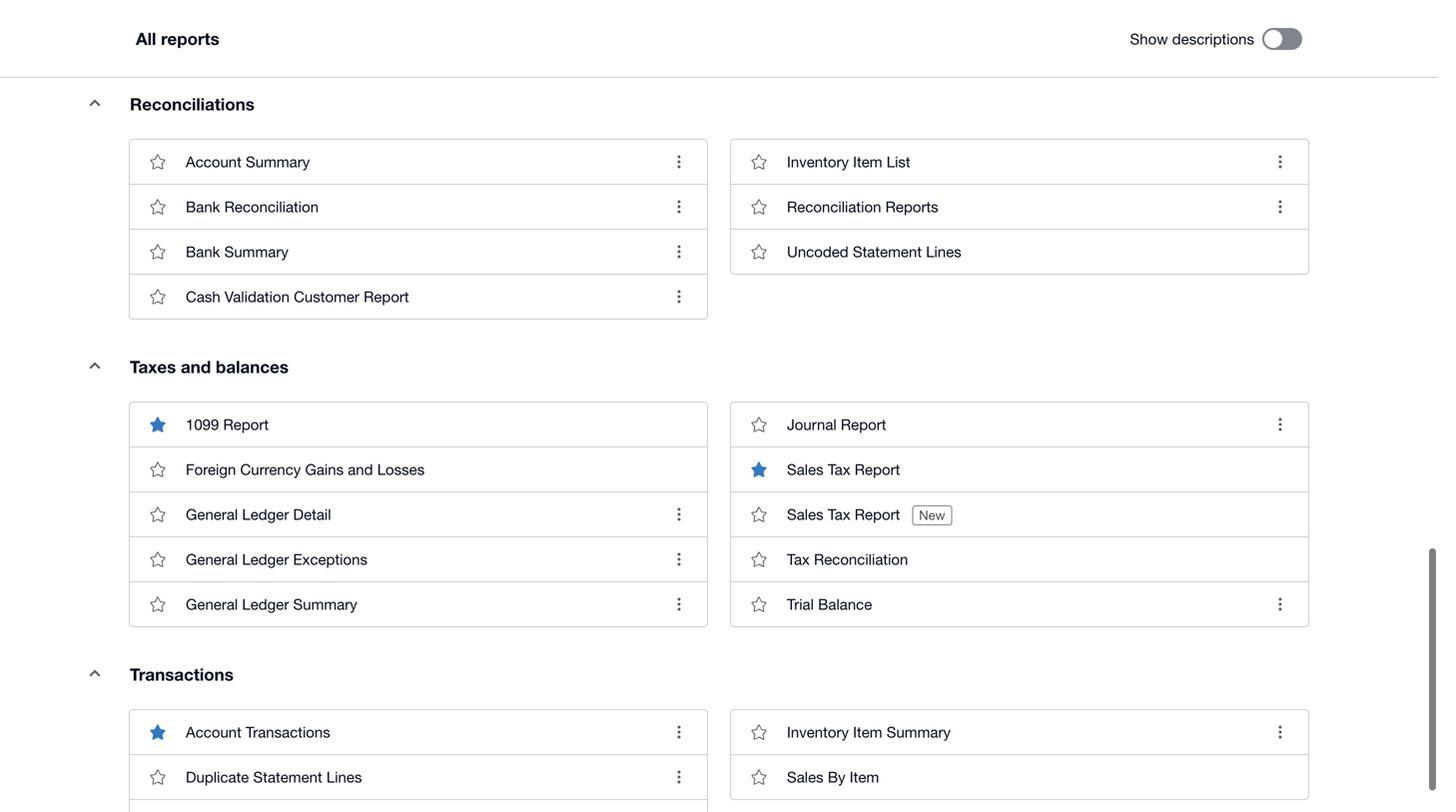 Task type: locate. For each thing, give the bounding box(es) containing it.
more options image for account summary
[[659, 142, 699, 182]]

currency
[[240, 461, 301, 478]]

1 vertical spatial item
[[853, 723, 883, 741]]

more options image inside bank reconciliation link
[[659, 187, 699, 227]]

3 sales from the top
[[787, 768, 824, 786]]

0 horizontal spatial lines
[[327, 768, 362, 786]]

ledger
[[242, 506, 289, 523], [242, 551, 289, 568], [242, 596, 289, 613]]

1 remove favorite image from the top
[[138, 405, 178, 445]]

inventory item list link
[[731, 140, 1309, 184]]

balance
[[818, 596, 872, 613]]

general ledger exceptions
[[186, 551, 368, 568]]

favorite image for tax reconciliation
[[739, 540, 779, 580]]

1 vertical spatial sales
[[787, 506, 824, 523]]

1 horizontal spatial lines
[[926, 243, 962, 260]]

ledger for exceptions
[[242, 551, 289, 568]]

more options image for duplicate statement lines
[[659, 757, 699, 797]]

0 vertical spatial general
[[186, 506, 238, 523]]

bank
[[186, 198, 220, 215], [186, 243, 220, 260]]

more options image inside the reconciliation reports link
[[1261, 187, 1301, 227]]

1 account from the top
[[186, 153, 242, 171]]

journal report link
[[731, 403, 1309, 447]]

general for general ledger detail
[[186, 506, 238, 523]]

inventory item summary
[[787, 723, 951, 741]]

reconciliation for tax
[[814, 551, 908, 568]]

reconciliation
[[224, 198, 319, 215], [787, 198, 881, 215], [814, 551, 908, 568]]

0 vertical spatial expand report group image
[[75, 83, 115, 123]]

favorite image for reconciliation reports
[[739, 187, 779, 227]]

transactions up the duplicate statement lines
[[246, 723, 330, 741]]

more options image inside inventory item summary 'link'
[[1261, 712, 1301, 752]]

favorite image inside "tax reconciliation" link
[[739, 540, 779, 580]]

remove favorite image inside 1099 report link
[[138, 405, 178, 445]]

sales by item
[[787, 768, 879, 786]]

favorite image inside general ledger detail link
[[138, 495, 178, 535]]

remove favorite image
[[138, 405, 178, 445], [138, 712, 178, 752]]

account transactions
[[186, 723, 330, 741]]

1 inventory from the top
[[787, 153, 849, 171]]

sales tax report link
[[731, 447, 1309, 492]]

1 vertical spatial expand report group image
[[75, 346, 115, 386]]

2 general from the top
[[186, 551, 238, 568]]

2 ledger from the top
[[242, 551, 289, 568]]

1 vertical spatial transactions
[[246, 723, 330, 741]]

general for general ledger summary
[[186, 596, 238, 613]]

2 sales tax report from the top
[[787, 506, 900, 523]]

duplicate
[[186, 768, 249, 786]]

statement down the account transactions
[[253, 768, 322, 786]]

favorite image inside foreign currency gains and losses link
[[138, 450, 178, 490]]

details
[[237, 25, 283, 43]]

inventory up reconciliation reports
[[787, 153, 849, 171]]

remove favorite image for transactions
[[138, 712, 178, 752]]

1 general from the top
[[186, 506, 238, 523]]

2 remove favorite image from the top
[[138, 712, 178, 752]]

by
[[828, 768, 846, 786]]

ledger down 'currency'
[[242, 506, 289, 523]]

favorite image
[[739, 142, 779, 182], [739, 187, 779, 227], [138, 450, 178, 490], [138, 495, 178, 535], [138, 540, 178, 580], [739, 540, 779, 580], [138, 585, 178, 625], [739, 585, 779, 625]]

favorite image
[[138, 142, 178, 182], [138, 187, 178, 227], [138, 232, 178, 272], [739, 232, 779, 272], [138, 277, 178, 317], [739, 405, 779, 445], [739, 495, 779, 535], [739, 712, 779, 752], [138, 757, 178, 797], [739, 757, 779, 797]]

item up sales by item
[[853, 723, 883, 741]]

1 vertical spatial sales tax report
[[787, 506, 900, 523]]

favorite image for sales by item
[[739, 757, 779, 797]]

more options image
[[659, 142, 699, 182], [1261, 142, 1301, 182], [659, 187, 699, 227], [659, 232, 699, 272], [659, 495, 699, 535], [659, 540, 699, 580], [659, 585, 699, 625], [1261, 585, 1301, 625], [659, 712, 699, 752]]

2 vertical spatial item
[[850, 768, 879, 786]]

bank up bank summary at the top of the page
[[186, 198, 220, 215]]

lines down account transactions link
[[327, 768, 362, 786]]

1 vertical spatial remove favorite image
[[138, 712, 178, 752]]

sales tax report
[[787, 461, 900, 478], [787, 506, 900, 523]]

ledger down the general ledger exceptions
[[242, 596, 289, 613]]

more options image inside account summary link
[[659, 142, 699, 182]]

tax up trial
[[787, 551, 810, 568]]

0 vertical spatial sales tax report
[[787, 461, 900, 478]]

2 vertical spatial expand report group image
[[75, 653, 115, 693]]

trial balance
[[787, 596, 872, 613]]

item inside 'link'
[[853, 723, 883, 741]]

favorite image inside inventory item list link
[[739, 142, 779, 182]]

account for reconciliations
[[186, 153, 242, 171]]

more options image for inventory item list
[[1261, 142, 1301, 182]]

favorite image inside general ledger summary link
[[138, 585, 178, 625]]

3 general from the top
[[186, 596, 238, 613]]

lines
[[926, 243, 962, 260], [327, 768, 362, 786]]

1 vertical spatial general
[[186, 551, 238, 568]]

sales
[[787, 461, 824, 478], [787, 506, 824, 523], [787, 768, 824, 786]]

3 expand report group image from the top
[[75, 653, 115, 693]]

favorite image inside sales by item "link"
[[739, 757, 779, 797]]

favorite image for cash validation customer report
[[138, 277, 178, 317]]

and right 'gains'
[[348, 461, 373, 478]]

bank reconciliation
[[186, 198, 319, 215]]

0 vertical spatial lines
[[926, 243, 962, 260]]

more options image for general ledger detail
[[659, 495, 699, 535]]

0 vertical spatial tax
[[828, 461, 851, 478]]

sales inside "link"
[[787, 768, 824, 786]]

ledger up 'general ledger summary'
[[242, 551, 289, 568]]

more options image
[[1261, 187, 1301, 227], [659, 277, 699, 317], [1261, 405, 1301, 445], [1261, 712, 1301, 752], [659, 757, 699, 797]]

ledger for detail
[[242, 506, 289, 523]]

2 inventory from the top
[[787, 723, 849, 741]]

reports
[[161, 29, 219, 49]]

cash validation customer report
[[186, 288, 409, 305]]

1 horizontal spatial statement
[[853, 243, 922, 260]]

2 expand report group image from the top
[[75, 346, 115, 386]]

sales tax report up 'tax reconciliation'
[[787, 506, 900, 523]]

bank summary
[[186, 243, 289, 260]]

tax
[[828, 461, 851, 478], [828, 506, 851, 523], [787, 551, 810, 568]]

1 vertical spatial account
[[186, 723, 242, 741]]

0 vertical spatial account
[[186, 153, 242, 171]]

tax reconciliation
[[787, 551, 908, 568]]

1 vertical spatial bank
[[186, 243, 220, 260]]

report down bank summary link
[[364, 288, 409, 305]]

lines for uncoded statement lines
[[926, 243, 962, 260]]

general down general ledger detail
[[186, 551, 238, 568]]

journal report
[[787, 416, 886, 433]]

favorite image for general ledger summary
[[138, 585, 178, 625]]

account transactions link
[[130, 710, 707, 754]]

0 horizontal spatial and
[[181, 357, 211, 377]]

transactions up the account transactions
[[130, 664, 234, 684]]

0 vertical spatial inventory
[[787, 153, 849, 171]]

more options image for bank summary
[[659, 232, 699, 272]]

1099 report
[[186, 416, 269, 433]]

and
[[181, 357, 211, 377], [348, 461, 373, 478]]

sales by item link
[[731, 754, 1309, 799]]

expand report group image
[[75, 83, 115, 123], [75, 346, 115, 386], [75, 653, 115, 693]]

0 vertical spatial item
[[853, 153, 883, 171]]

descriptions
[[1172, 30, 1255, 48]]

taxes and balances
[[130, 357, 289, 377]]

2 bank from the top
[[186, 243, 220, 260]]

reconciliation down inventory item list
[[787, 198, 881, 215]]

sales left by
[[787, 768, 824, 786]]

2 vertical spatial general
[[186, 596, 238, 613]]

item left list at the right top
[[853, 153, 883, 171]]

1 vertical spatial tax
[[828, 506, 851, 523]]

reconciliation reports link
[[731, 184, 1309, 229]]

1 horizontal spatial transactions
[[246, 723, 330, 741]]

more options image inside account transactions link
[[659, 712, 699, 752]]

0 vertical spatial remove favorite image
[[138, 405, 178, 445]]

statement for uncoded
[[853, 243, 922, 260]]

1 vertical spatial statement
[[253, 768, 322, 786]]

sales for transactions
[[787, 768, 824, 786]]

statement down reconciliation reports
[[853, 243, 922, 260]]

0 horizontal spatial transactions
[[130, 664, 234, 684]]

expand report group image for reconciliations
[[75, 83, 115, 123]]

lines for duplicate statement lines
[[327, 768, 362, 786]]

2 vertical spatial ledger
[[242, 596, 289, 613]]

reconciliation down account summary
[[224, 198, 319, 215]]

account up bank reconciliation
[[186, 153, 242, 171]]

1 ledger from the top
[[242, 506, 289, 523]]

more options image inside duplicate statement lines link
[[659, 757, 699, 797]]

2 vertical spatial sales
[[787, 768, 824, 786]]

0 vertical spatial ledger
[[242, 506, 289, 523]]

journal
[[787, 416, 837, 433]]

more options image inside journal report link
[[1261, 405, 1301, 445]]

more options image inside cash validation customer report link
[[659, 277, 699, 317]]

favorite image inside account summary link
[[138, 142, 178, 182]]

lines down reports
[[926, 243, 962, 260]]

inventory up sales by item
[[787, 723, 849, 741]]

1 vertical spatial and
[[348, 461, 373, 478]]

0 vertical spatial statement
[[853, 243, 922, 260]]

item for reconciliations
[[853, 153, 883, 171]]

more options image for bank reconciliation
[[659, 187, 699, 227]]

tax up 'tax reconciliation'
[[828, 506, 851, 523]]

2 sales from the top
[[787, 506, 824, 523]]

0 vertical spatial bank
[[186, 198, 220, 215]]

account
[[186, 153, 242, 171], [186, 723, 242, 741]]

item
[[853, 153, 883, 171], [853, 723, 883, 741], [850, 768, 879, 786]]

list
[[887, 153, 911, 171]]

statement
[[853, 243, 922, 260], [253, 768, 322, 786]]

expand report group image for transactions
[[75, 653, 115, 693]]

item inside "link"
[[850, 768, 879, 786]]

taxes
[[130, 357, 176, 377]]

1 vertical spatial lines
[[327, 768, 362, 786]]

favorite image inside bank reconciliation link
[[138, 187, 178, 227]]

remove favorite image inside account transactions link
[[138, 712, 178, 752]]

tax down journal report
[[828, 461, 851, 478]]

uncoded
[[787, 243, 849, 260]]

reconciliation for bank
[[224, 198, 319, 215]]

2 account from the top
[[186, 723, 242, 741]]

trial balance link
[[731, 582, 1309, 627]]

0 horizontal spatial statement
[[253, 768, 322, 786]]

inventory for transactions
[[787, 723, 849, 741]]

favorite image inside bank summary link
[[138, 232, 178, 272]]

sales down journal
[[787, 461, 824, 478]]

general down foreign
[[186, 506, 238, 523]]

inventory item summary link
[[731, 710, 1309, 754]]

1 vertical spatial inventory
[[787, 723, 849, 741]]

inventory
[[787, 153, 849, 171], [787, 723, 849, 741]]

losses
[[377, 461, 425, 478]]

more options image inside bank summary link
[[659, 232, 699, 272]]

1 vertical spatial ledger
[[242, 551, 289, 568]]

project details
[[186, 25, 283, 43]]

bank up cash
[[186, 243, 220, 260]]

summary
[[246, 153, 310, 171], [224, 243, 289, 260], [293, 596, 357, 613], [887, 723, 951, 741]]

and right taxes
[[181, 357, 211, 377]]

favorite image for bank reconciliation
[[138, 187, 178, 227]]

foreign currency gains and losses link
[[130, 447, 707, 492]]

3 ledger from the top
[[242, 596, 289, 613]]

1 bank from the top
[[186, 198, 220, 215]]

reports
[[886, 198, 939, 215]]

favorite image inside uncoded statement lines link
[[739, 232, 779, 272]]

bank summary link
[[130, 229, 707, 274]]

inventory inside 'link'
[[787, 723, 849, 741]]

statement inside duplicate statement lines link
[[253, 768, 322, 786]]

general
[[186, 506, 238, 523], [186, 551, 238, 568], [186, 596, 238, 613]]

duplicate statement lines
[[186, 768, 362, 786]]

favorite image for inventory item summary
[[739, 712, 779, 752]]

balances
[[216, 357, 289, 377]]

1 expand report group image from the top
[[75, 83, 115, 123]]

sales tax report down journal report
[[787, 461, 900, 478]]

reconciliation up balance
[[814, 551, 908, 568]]

favorite image inside the reconciliation reports link
[[739, 187, 779, 227]]

sales up 'tax reconciliation'
[[787, 506, 824, 523]]

report
[[364, 288, 409, 305], [223, 416, 269, 433], [841, 416, 886, 433], [855, 461, 900, 478], [855, 506, 900, 523]]

general down the general ledger exceptions
[[186, 596, 238, 613]]

1 sales from the top
[[787, 461, 824, 478]]

general ledger exceptions link
[[130, 537, 707, 582]]

more options image for trial balance
[[1261, 585, 1301, 625]]

transactions
[[130, 664, 234, 684], [246, 723, 330, 741]]

0 vertical spatial sales
[[787, 461, 824, 478]]

item right by
[[850, 768, 879, 786]]

account up duplicate
[[186, 723, 242, 741]]

statement inside uncoded statement lines link
[[853, 243, 922, 260]]

favorite image inside trial balance link
[[739, 585, 779, 625]]

favorite image inside general ledger exceptions link
[[138, 540, 178, 580]]



Task type: describe. For each thing, give the bounding box(es) containing it.
favorite image for bank summary
[[138, 232, 178, 272]]

uncoded statement lines link
[[731, 229, 1309, 274]]

all reports
[[136, 29, 219, 49]]

1 horizontal spatial and
[[348, 461, 373, 478]]

detail
[[293, 506, 331, 523]]

favorite image for uncoded statement lines
[[739, 232, 779, 272]]

account for transactions
[[186, 723, 242, 741]]

project
[[186, 25, 233, 43]]

duplicate statement lines link
[[130, 754, 707, 799]]

reconciliation reports
[[787, 198, 939, 215]]

more options image for journal report
[[1261, 405, 1301, 445]]

more options image for account transactions
[[659, 712, 699, 752]]

statement for duplicate
[[253, 768, 322, 786]]

favorite image for trial balance
[[739, 585, 779, 625]]

validation
[[225, 288, 290, 305]]

favorite image for account summary
[[138, 142, 178, 182]]

general ledger summary
[[186, 596, 357, 613]]

customer
[[294, 288, 360, 305]]

bank for bank summary
[[186, 243, 220, 260]]

summary inside 'link'
[[887, 723, 951, 741]]

favorite image for foreign currency gains and losses
[[138, 450, 178, 490]]

favorite image for general ledger exceptions
[[138, 540, 178, 580]]

exceptions
[[293, 551, 368, 568]]

sales for taxes and balances
[[787, 461, 824, 478]]

account summary
[[186, 153, 310, 171]]

report up 'tax reconciliation'
[[855, 506, 900, 523]]

show
[[1130, 30, 1168, 48]]

reconciliations
[[130, 94, 255, 114]]

expand report group image for taxes and balances
[[75, 346, 115, 386]]

new
[[919, 508, 945, 523]]

inventory item list
[[787, 153, 911, 171]]

foreign
[[186, 461, 236, 478]]

favorite image for general ledger detail
[[138, 495, 178, 535]]

1099
[[186, 416, 219, 433]]

account summary link
[[130, 140, 707, 184]]

report right 1099
[[223, 416, 269, 433]]

general for general ledger exceptions
[[186, 551, 238, 568]]

2 vertical spatial tax
[[787, 551, 810, 568]]

1 sales tax report from the top
[[787, 461, 900, 478]]

more options image for general ledger exceptions
[[659, 540, 699, 580]]

report down journal report
[[855, 461, 900, 478]]

trial
[[787, 596, 814, 613]]

general ledger summary link
[[130, 582, 707, 627]]

more options image for general ledger summary
[[659, 585, 699, 625]]

project details link
[[130, 11, 707, 56]]

remove favorite image
[[739, 450, 779, 490]]

bank reconciliation link
[[130, 184, 707, 229]]

all
[[136, 29, 156, 49]]

more options image for inventory item summary
[[1261, 712, 1301, 752]]

show descriptions
[[1130, 30, 1255, 48]]

cash
[[186, 288, 220, 305]]

cash validation customer report link
[[130, 274, 707, 319]]

more options image for reconciliation reports
[[1261, 187, 1301, 227]]

uncoded statement lines
[[787, 243, 962, 260]]

favorite image for inventory item list
[[739, 142, 779, 182]]

favorite image for journal report
[[739, 405, 779, 445]]

bank for bank reconciliation
[[186, 198, 220, 215]]

general ledger detail link
[[130, 492, 707, 537]]

tax reconciliation link
[[731, 537, 1309, 582]]

item for transactions
[[853, 723, 883, 741]]

inventory for reconciliations
[[787, 153, 849, 171]]

ledger for summary
[[242, 596, 289, 613]]

0 vertical spatial and
[[181, 357, 211, 377]]

more options image for cash validation customer report
[[659, 277, 699, 317]]

0 vertical spatial transactions
[[130, 664, 234, 684]]

report right journal
[[841, 416, 886, 433]]

remove favorite image for taxes and balances
[[138, 405, 178, 445]]

foreign currency gains and losses
[[186, 461, 425, 478]]

favorite image for duplicate statement lines
[[138, 757, 178, 797]]

general ledger detail
[[186, 506, 331, 523]]

1099 report link
[[130, 403, 707, 447]]

gains
[[305, 461, 344, 478]]



Task type: vqa. For each thing, say whether or not it's contained in the screenshot.
General Ledger Summary link
yes



